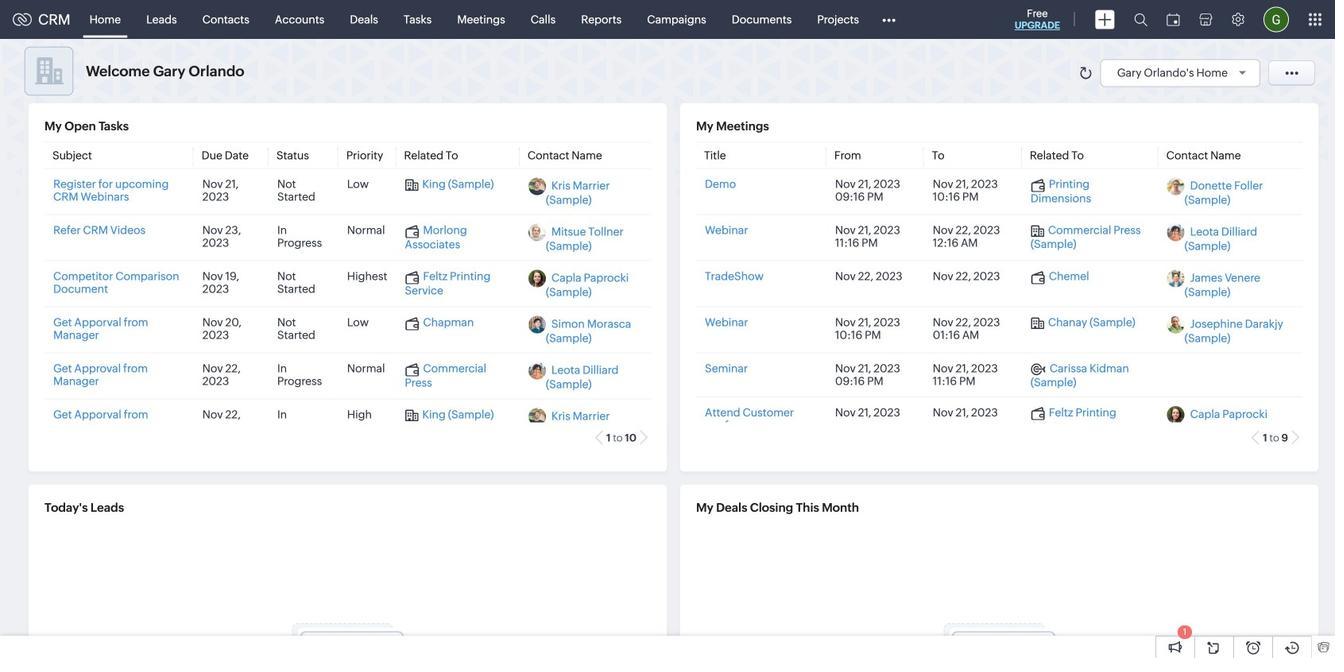 Task type: describe. For each thing, give the bounding box(es) containing it.
Other Modules field
[[872, 7, 906, 32]]

profile image
[[1264, 7, 1289, 32]]

profile element
[[1254, 0, 1299, 39]]

search element
[[1125, 0, 1157, 39]]



Task type: locate. For each thing, give the bounding box(es) containing it.
search image
[[1134, 13, 1148, 26]]

create menu element
[[1086, 0, 1125, 39]]

calendar image
[[1167, 13, 1180, 26]]

logo image
[[13, 13, 32, 26]]

create menu image
[[1095, 10, 1115, 29]]



Task type: vqa. For each thing, say whether or not it's contained in the screenshot.
Search image
yes



